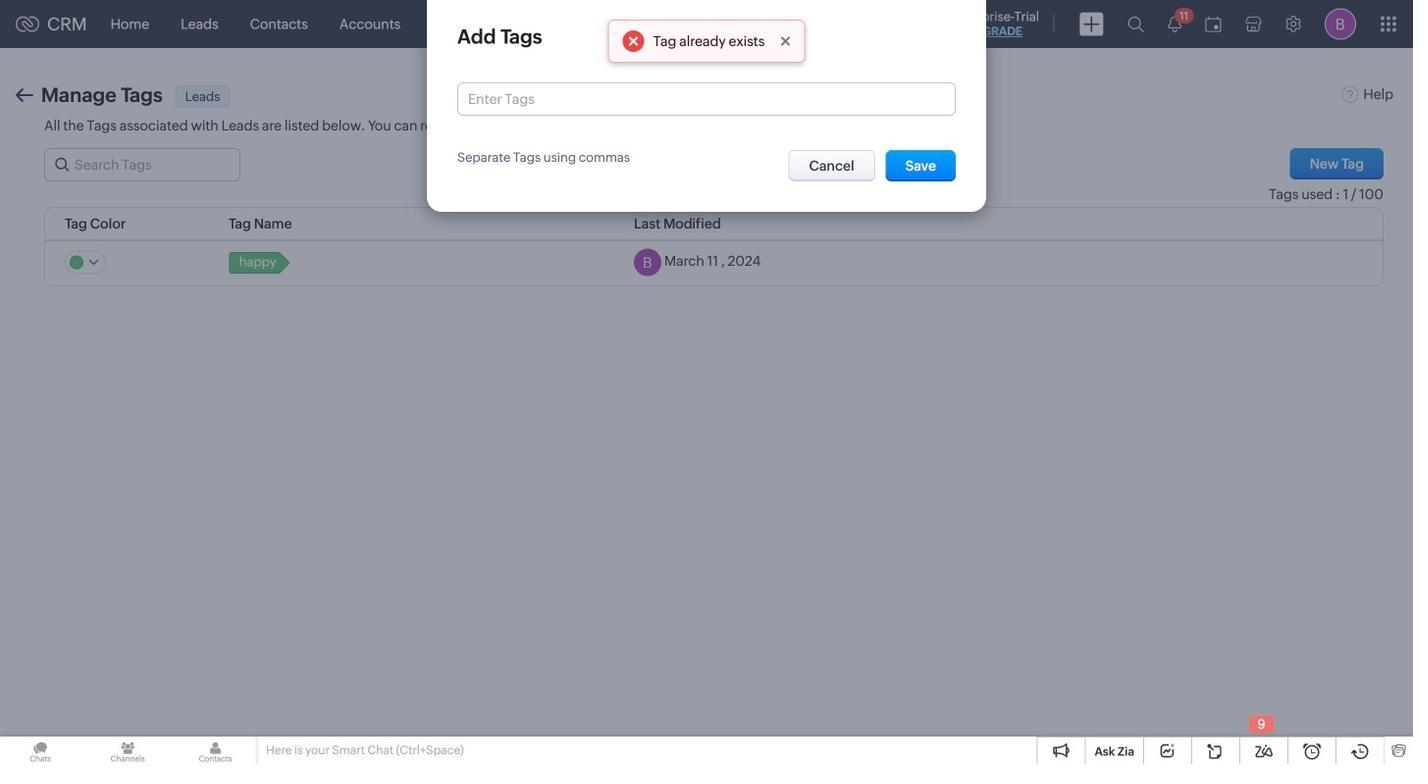 Task type: describe. For each thing, give the bounding box(es) containing it.
profile image
[[1325, 8, 1357, 40]]

Enter Tags text field
[[468, 91, 921, 107]]

profile element
[[1313, 0, 1368, 48]]

chats image
[[0, 737, 81, 765]]

Search Tags text field
[[45, 149, 240, 181]]

create menu element
[[1068, 0, 1116, 48]]

logo image
[[16, 16, 39, 32]]

contacts image
[[175, 737, 256, 765]]

create menu image
[[1080, 12, 1104, 36]]



Task type: vqa. For each thing, say whether or not it's contained in the screenshot.
Create Menu element
yes



Task type: locate. For each thing, give the bounding box(es) containing it.
signals element
[[1156, 0, 1194, 48]]

None field
[[457, 82, 956, 116]]

calendar image
[[1205, 16, 1222, 32]]

channels image
[[88, 737, 168, 765]]

search element
[[1116, 0, 1156, 48]]

search image
[[1128, 16, 1145, 32]]



